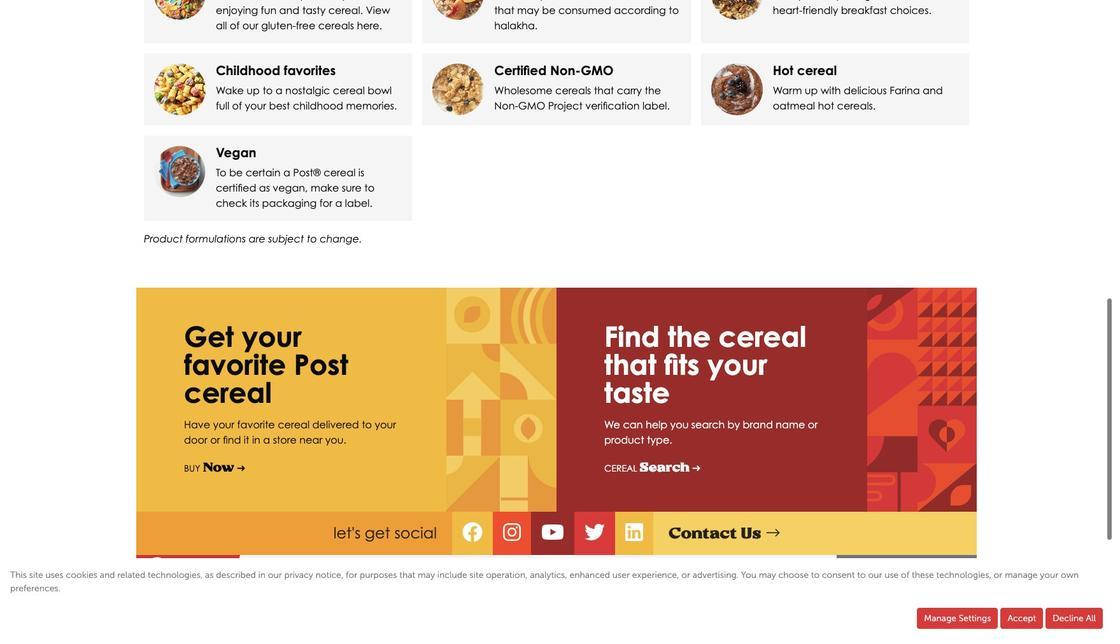 Task type: describe. For each thing, give the bounding box(es) containing it.
a inside have your favorite cereal delivered to your door or find it in a store near you.
[[263, 434, 270, 446]]

breakfast
[[841, 4, 887, 16]]

get
[[184, 320, 234, 353]]

packaging
[[262, 197, 317, 209]]

1 site from the left
[[29, 570, 43, 581]]

be inside the vegan to be certain a post® cereal is certified as vegan, make sure to check its packaging for a label.
[[229, 166, 243, 179]]

post hot cereals image
[[711, 63, 763, 115]]

buy now
[[184, 460, 235, 474]]

all
[[216, 19, 227, 32]]

the inside certified non-gmo wholesome cereals that carry the non-gmo project verification label.
[[645, 84, 661, 97]]

cereal.
[[328, 4, 363, 16]]

your inside "get your favorite post cereal"
[[242, 320, 302, 353]]

hot cereal link
[[773, 62, 837, 78]]

favorite for get
[[184, 348, 286, 381]]

halakha.
[[494, 19, 538, 32]]

certified
[[494, 62, 547, 78]]

of inside , for purposes that may include site operation, analytics, enhanced user experience, or advertising. you may choose to consent to our use of these technologies, or manage your own preferences.
[[901, 570, 910, 581]]

post childhood favorite cereals image
[[154, 63, 206, 115]]

site inside , for purposes that may include site operation, analytics, enhanced user experience, or advertising. you may choose to consent to our use of these technologies, or manage your own preferences.
[[470, 570, 484, 581]]

for inside the vegan to be certain a post® cereal is certified as vegan, make sure to check its packaging for a label.
[[319, 197, 332, 209]]

have
[[184, 418, 210, 431]]

door
[[184, 434, 207, 446]]

long arrow right image inside contact us link
[[766, 526, 780, 541]]

this site uses cookies and related technologies, as described in our privacy notice
[[10, 570, 341, 581]]

and for shouldn't
[[279, 4, 299, 16]]

of inside childhood favorites wake up to a nostalgic cereal bowl full of your best childhood memories.
[[232, 99, 242, 112]]

now
[[203, 460, 235, 474]]

wake
[[216, 84, 244, 97]]

make inside find every kosher cereal we make that may be consumed according to halakha.
[[635, 0, 663, 1]]

can
[[623, 418, 643, 431]]

near
[[300, 434, 322, 446]]

your inside find the cereal that fits your taste
[[708, 348, 767, 381]]

that inside certified non-gmo wholesome cereals that carry the non-gmo project verification label.
[[594, 84, 614, 97]]

post heart healthy cereals image
[[711, 0, 763, 20]]

0 horizontal spatial as
[[205, 570, 214, 581]]

decline all
[[1053, 613, 1096, 624]]

cereal inside the vegan to be certain a post® cereal is certified as vegan, make sure to check its packaging for a label.
[[324, 166, 356, 179]]

project
[[548, 99, 583, 112]]

cereal inside childhood favorites wake up to a nostalgic cereal bowl full of your best childhood memories.
[[333, 84, 365, 97]]

analytics,
[[530, 570, 567, 581]]

kosher
[[548, 0, 579, 1]]

vegan link
[[216, 144, 256, 160]]

cereals inside certified non-gmo wholesome cereals that carry the non-gmo project verification label.
[[555, 84, 591, 97]]

vegan
[[216, 144, 256, 160]]

cereals inside the gluten shouldn't prevent you from enjoying fun and tasty cereal. view all of our gluten-free cereals here.
[[318, 19, 354, 32]]

friendly
[[803, 4, 838, 16]]

to
[[216, 166, 226, 179]]

with inside hot cereal warm up with delicious farina and oatmeal hot cereals.
[[821, 84, 841, 97]]

verification
[[585, 99, 640, 112]]

here.
[[357, 19, 382, 32]]

to inside find every kosher cereal we make that may be consumed according to halakha.
[[669, 4, 679, 16]]

2 vertical spatial and
[[100, 570, 115, 581]]

manage
[[924, 613, 957, 624]]

cereals.
[[837, 99, 876, 112]]

post®
[[293, 166, 321, 179]]

favorite for have
[[237, 418, 275, 431]]

use
[[885, 570, 899, 581]]

vegan to be certain a post® cereal is certified as vegan, make sure to check its packaging for a label.
[[216, 144, 375, 209]]

find for find the cereal that fits your taste
[[604, 320, 660, 353]]

every
[[517, 0, 545, 1]]

1 vertical spatial non-
[[494, 99, 518, 112]]

manage
[[1005, 570, 1038, 581]]

nostalgic
[[285, 84, 330, 97]]

that inside find every kosher cereal we make that may be consumed according to halakha.
[[494, 4, 515, 16]]

childhood favorites link
[[216, 62, 336, 78]]

your right "delivered"
[[375, 418, 396, 431]]

certified non-gmo wholesome cereals that carry the non-gmo project verification label.
[[494, 62, 670, 112]]

view
[[366, 4, 390, 16]]

by
[[728, 418, 740, 431]]

get your favorite post cereal
[[184, 320, 348, 409]]

settings
[[959, 613, 991, 624]]

to right choose
[[811, 570, 820, 581]]

cereal inside "get your favorite post cereal"
[[184, 376, 272, 409]]

operation,
[[486, 570, 528, 581]]

non gmo cereals image
[[433, 63, 484, 115]]

childhood favorites wake up to a nostalgic cereal bowl full of your best childhood memories.
[[216, 62, 397, 112]]

cookies
[[66, 570, 97, 581]]

let's get social
[[333, 524, 437, 542]]

to right consent at the bottom right of the page
[[857, 570, 866, 581]]

described
[[216, 570, 256, 581]]

check
[[216, 197, 247, 209]]

its
[[250, 197, 259, 209]]

sure
[[342, 181, 362, 194]]

0 vertical spatial non-
[[550, 62, 581, 78]]

bowl
[[368, 84, 392, 97]]

a inside childhood favorites wake up to a nostalgic cereal bowl full of your best childhood memories.
[[276, 84, 283, 97]]

fun
[[261, 4, 276, 16]]

store
[[273, 434, 297, 446]]

find
[[223, 434, 241, 446]]

search
[[640, 460, 690, 474]]

1 vertical spatial gmo
[[518, 99, 545, 112]]

childhood
[[293, 99, 343, 112]]

technologies, inside , for purposes that may include site operation, analytics, enhanced user experience, or advertising. you may choose to consent to our use of these technologies, or manage your own preferences.
[[936, 570, 991, 581]]

cereal inside have your favorite cereal delivered to your door or find it in a store near you.
[[278, 418, 310, 431]]

label. inside certified non-gmo wholesome cereals that carry the non-gmo project verification label.
[[643, 99, 670, 112]]

cereal inside find the cereal that fits your taste
[[719, 320, 806, 353]]

hot
[[773, 62, 794, 78]]

according
[[614, 4, 666, 16]]

manage settings
[[924, 613, 991, 624]]

privacy notice
[[284, 570, 341, 581]]

,
[[341, 570, 343, 581]]

it
[[244, 434, 249, 446]]

accept
[[1008, 613, 1036, 624]]

or inside have your favorite cereal delivered to your door or find it in a store near you.
[[210, 434, 220, 446]]

make inside the vegan to be certain a post® cereal is certified as vegan, make sure to check its packaging for a label.
[[311, 181, 339, 194]]

include
[[437, 570, 467, 581]]

delivered
[[312, 418, 359, 431]]

social
[[394, 524, 437, 542]]

find for find every kosher cereal we make that may be consumed according to halakha.
[[494, 0, 515, 1]]

post consumer brands image
[[136, 555, 240, 583]]

heart-
[[773, 4, 803, 16]]

formulations
[[186, 233, 246, 245]]

the inside find the cereal that fits your taste
[[668, 320, 711, 353]]

search
[[692, 418, 725, 431]]

favorites
[[284, 62, 336, 78]]

a down sure
[[335, 197, 342, 209]]

from
[[363, 0, 385, 1]]

product formulations are subject to change.
[[144, 233, 362, 245]]

gluten
[[216, 0, 249, 1]]

have your favorite cereal delivered to your door or find it in a store near you.
[[184, 418, 396, 446]]

shouldn't
[[252, 0, 297, 1]]



Task type: locate. For each thing, give the bounding box(es) containing it.
a up best
[[276, 84, 283, 97]]

be down kosher
[[542, 4, 556, 16]]

contact us
[[669, 525, 761, 542]]

0 vertical spatial gmo
[[581, 62, 614, 78]]

these
[[907, 0, 934, 1], [912, 570, 934, 581]]

favorite inside "get your favorite post cereal"
[[184, 348, 286, 381]]

off
[[844, 0, 857, 1]]

consent
[[822, 570, 855, 581]]

decline
[[1053, 613, 1084, 624]]

advertising.
[[693, 570, 739, 581]]

0 horizontal spatial long arrow right image
[[237, 465, 245, 474]]

label.
[[643, 99, 670, 112], [345, 197, 372, 209]]

1 vertical spatial of
[[232, 99, 242, 112]]

your left best
[[245, 99, 266, 112]]

1 horizontal spatial may
[[517, 4, 539, 16]]

name
[[776, 418, 805, 431]]

with up hot on the right of the page
[[821, 84, 841, 97]]

your up friendly
[[798, 0, 819, 1]]

0 vertical spatial for
[[319, 197, 332, 209]]

0 vertical spatial as
[[259, 181, 270, 194]]

label. inside the vegan to be certain a post® cereal is certified as vegan, make sure to check its packaging for a label.
[[345, 197, 372, 209]]

find up taste
[[604, 320, 660, 353]]

1 horizontal spatial the
[[668, 320, 711, 353]]

product
[[144, 233, 183, 245]]

0 vertical spatial find
[[494, 0, 515, 1]]

these up choices.
[[907, 0, 934, 1]]

1 up from the left
[[247, 84, 260, 97]]

1 horizontal spatial and
[[279, 4, 299, 16]]

0 vertical spatial the
[[645, 84, 661, 97]]

certain
[[246, 166, 281, 179]]

hot
[[818, 99, 834, 112]]

0 horizontal spatial label.
[[345, 197, 372, 209]]

memories.
[[346, 99, 397, 112]]

post vegetarian cereal options image
[[154, 146, 206, 197]]

1 horizontal spatial label.
[[643, 99, 670, 112]]

be right the to
[[229, 166, 243, 179]]

these inside , for purposes that may include site operation, analytics, enhanced user experience, or advertising. you may choose to consent to our use of these technologies, or manage your own preferences.
[[912, 570, 934, 581]]

gmo down wholesome
[[518, 99, 545, 112]]

in our
[[258, 570, 282, 581]]

preferences.
[[10, 583, 61, 594]]

that right purposes
[[399, 570, 415, 581]]

cereal inside 'cereal search'
[[604, 463, 637, 474]]

experience,
[[632, 570, 679, 581]]

user
[[613, 570, 630, 581]]

0 vertical spatial these
[[907, 0, 934, 1]]

to inside childhood favorites wake up to a nostalgic cereal bowl full of your best childhood memories.
[[263, 84, 273, 97]]

your right get
[[242, 320, 302, 353]]

start your day off right with these heart-friendly breakfast choices.
[[773, 0, 934, 16]]

label. right verification
[[643, 99, 670, 112]]

0 horizontal spatial technologies,
[[148, 570, 203, 581]]

0 vertical spatial long arrow right image
[[237, 465, 245, 474]]

let's
[[333, 524, 361, 542]]

2 site from the left
[[470, 570, 484, 581]]

up down hot cereal link at the right of page
[[805, 84, 818, 97]]

you for search
[[670, 418, 689, 431]]

or left manage
[[994, 570, 1003, 581]]

up down childhood
[[247, 84, 260, 97]]

0 horizontal spatial cereals
[[318, 19, 354, 32]]

0 vertical spatial make
[[635, 0, 663, 1]]

for right ,
[[346, 570, 357, 581]]

prevent
[[300, 0, 339, 1]]

find inside find every kosher cereal we make that may be consumed according to halakha.
[[494, 0, 515, 1]]

long arrow right image right the us
[[766, 526, 780, 541]]

your
[[798, 0, 819, 1], [245, 99, 266, 112], [242, 320, 302, 353], [708, 348, 767, 381], [213, 418, 234, 431], [375, 418, 396, 431], [1040, 570, 1059, 581]]

0 vertical spatial favorite
[[184, 348, 286, 381]]

that up verification
[[594, 84, 614, 97]]

1 horizontal spatial our
[[868, 570, 882, 581]]

or right name
[[808, 418, 818, 431]]

and
[[279, 4, 299, 16], [923, 84, 943, 97], [100, 570, 115, 581]]

1 vertical spatial and
[[923, 84, 943, 97]]

post consumer brands link
[[136, 555, 240, 583]]

make down 'post®'
[[311, 181, 339, 194]]

0 vertical spatial and
[[279, 4, 299, 16]]

1 horizontal spatial be
[[542, 4, 556, 16]]

to inside have your favorite cereal delivered to your door or find it in a store near you.
[[362, 418, 372, 431]]

help
[[646, 418, 668, 431]]

0 horizontal spatial be
[[229, 166, 243, 179]]

or
[[808, 418, 818, 431], [210, 434, 220, 446], [682, 570, 690, 581], [994, 570, 1003, 581]]

get
[[365, 524, 390, 542]]

2 vertical spatial of
[[901, 570, 910, 581]]

buy
[[184, 463, 200, 474]]

to right sure
[[364, 181, 375, 194]]

you inside the gluten shouldn't prevent you from enjoying fun and tasty cereal. view all of our gluten-free cereals here.
[[342, 0, 360, 1]]

1 vertical spatial with
[[821, 84, 841, 97]]

are
[[249, 233, 265, 245]]

1 horizontal spatial technologies,
[[936, 570, 991, 581]]

0 horizontal spatial gmo
[[518, 99, 545, 112]]

as down certain
[[259, 181, 270, 194]]

1 vertical spatial for
[[346, 570, 357, 581]]

contact
[[669, 525, 737, 542]]

choose
[[779, 570, 809, 581]]

1 horizontal spatial as
[[259, 181, 270, 194]]

you.
[[325, 434, 346, 446]]

favorite inside have your favorite cereal delivered to your door or find it in a store near you.
[[237, 418, 275, 431]]

vegan,
[[273, 181, 308, 194]]

1 vertical spatial these
[[912, 570, 934, 581]]

that up halakha.
[[494, 4, 515, 16]]

instagram image
[[503, 526, 521, 541]]

1 vertical spatial our
[[868, 570, 882, 581]]

that
[[494, 4, 515, 16], [594, 84, 614, 97], [604, 348, 657, 381], [399, 570, 415, 581]]

type.
[[647, 434, 672, 446]]

1 horizontal spatial for
[[346, 570, 357, 581]]

up for hot
[[805, 84, 818, 97]]

linkedin image
[[625, 526, 643, 541]]

may inside find every kosher cereal we make that may be consumed according to halakha.
[[517, 4, 539, 16]]

0 vertical spatial you
[[342, 0, 360, 1]]

make up according
[[635, 0, 663, 1]]

0 horizontal spatial non-
[[494, 99, 518, 112]]

may down the every on the left of page
[[517, 4, 539, 16]]

our left use
[[868, 570, 882, 581]]

non- up project
[[550, 62, 581, 78]]

0 horizontal spatial and
[[100, 570, 115, 581]]

long arrow right image
[[237, 465, 245, 474], [766, 526, 780, 541]]

cereals up project
[[555, 84, 591, 97]]

0 vertical spatial cereals
[[318, 19, 354, 32]]

0 horizontal spatial for
[[319, 197, 332, 209]]

or left find
[[210, 434, 220, 446]]

or left 'advertising.'
[[682, 570, 690, 581]]

1 vertical spatial find
[[604, 320, 660, 353]]

long arrow right image
[[693, 465, 700, 474]]

best
[[269, 99, 290, 112]]

0 horizontal spatial may
[[418, 570, 435, 581]]

, for purposes that may include site operation, analytics, enhanced user experience, or advertising. you may choose to consent to our use of these technologies, or manage your own preferences.
[[10, 570, 1079, 594]]

all
[[1086, 613, 1096, 624]]

label. down sure
[[345, 197, 372, 209]]

of right full
[[232, 99, 242, 112]]

you
[[741, 570, 757, 581]]

up for childhood
[[247, 84, 260, 97]]

long arrow right image right now
[[237, 465, 245, 474]]

1 horizontal spatial cereals
[[555, 84, 591, 97]]

0 horizontal spatial the
[[645, 84, 661, 97]]

find left the every on the left of page
[[494, 0, 515, 1]]

1 horizontal spatial up
[[805, 84, 818, 97]]

that inside , for purposes that may include site operation, analytics, enhanced user experience, or advertising. you may choose to consent to our use of these technologies, or manage your own preferences.
[[399, 570, 415, 581]]

gluten-
[[261, 19, 296, 32]]

1 vertical spatial label.
[[345, 197, 372, 209]]

your up find
[[213, 418, 234, 431]]

1 horizontal spatial you
[[670, 418, 689, 431]]

delicious
[[844, 84, 887, 97]]

tasty
[[302, 4, 326, 16]]

you right help
[[670, 418, 689, 431]]

right
[[859, 0, 881, 1]]

1 horizontal spatial make
[[635, 0, 663, 1]]

1 horizontal spatial site
[[470, 570, 484, 581]]

to right "delivered"
[[362, 418, 372, 431]]

0 horizontal spatial make
[[311, 181, 339, 194]]

0 horizontal spatial site
[[29, 570, 43, 581]]

certified non-gmo link
[[494, 62, 614, 78]]

you inside we can help you search by brand name or product type.
[[670, 418, 689, 431]]

cereal inside find every kosher cereal we make that may be consumed according to halakha.
[[582, 0, 614, 1]]

we can help you search by brand name or product type.
[[604, 418, 818, 446]]

may left include
[[418, 570, 435, 581]]

2 technologies, from the left
[[936, 570, 991, 581]]

2 up from the left
[[805, 84, 818, 97]]

up inside childhood favorites wake up to a nostalgic cereal bowl full of your best childhood memories.
[[247, 84, 260, 97]]

0 horizontal spatial with
[[821, 84, 841, 97]]

gmo up verification
[[581, 62, 614, 78]]

you up cereal.
[[342, 0, 360, 1]]

0 horizontal spatial you
[[342, 0, 360, 1]]

0 vertical spatial with
[[884, 0, 904, 1]]

be inside find every kosher cereal we make that may be consumed according to halakha.
[[542, 4, 556, 16]]

1 horizontal spatial with
[[884, 0, 904, 1]]

fits
[[664, 348, 700, 381]]

0 horizontal spatial up
[[247, 84, 260, 97]]

0 vertical spatial be
[[542, 4, 556, 16]]

day
[[822, 0, 841, 1]]

find
[[494, 0, 515, 1], [604, 320, 660, 353]]

non- down wholesome
[[494, 99, 518, 112]]

your inside childhood favorites wake up to a nostalgic cereal bowl full of your best childhood memories.
[[245, 99, 266, 112]]

site right include
[[470, 570, 484, 581]]

these inside start your day off right with these heart-friendly breakfast choices.
[[907, 0, 934, 1]]

your inside , for purposes that may include site operation, analytics, enhanced user experience, or advertising. you may choose to consent to our use of these technologies, or manage your own preferences.
[[1040, 570, 1059, 581]]

and inside hot cereal warm up with delicious farina and oatmeal hot cereals.
[[923, 84, 943, 97]]

post kosher cereals image
[[433, 0, 484, 20]]

our down enjoying
[[242, 19, 258, 32]]

and left related
[[100, 570, 115, 581]]

own
[[1061, 570, 1079, 581]]

you
[[342, 0, 360, 1], [670, 418, 689, 431]]

of
[[230, 19, 240, 32], [232, 99, 242, 112], [901, 570, 910, 581]]

and inside the gluten shouldn't prevent you from enjoying fun and tasty cereal. view all of our gluten-free cereals here.
[[279, 4, 299, 16]]

0 vertical spatial our
[[242, 19, 258, 32]]

0 horizontal spatial find
[[494, 0, 515, 1]]

and right farina
[[923, 84, 943, 97]]

a right in
[[263, 434, 270, 446]]

that left fits on the right
[[604, 348, 657, 381]]

and for cereal
[[923, 84, 943, 97]]

carry
[[617, 84, 642, 97]]

find the cereal that fits your taste
[[604, 320, 806, 409]]

subject
[[268, 233, 304, 245]]

to inside the vegan to be certain a post® cereal is certified as vegan, make sure to check its packaging for a label.
[[364, 181, 375, 194]]

in
[[252, 434, 260, 446]]

to up best
[[263, 84, 273, 97]]

1 vertical spatial cereals
[[555, 84, 591, 97]]

hot cereal warm up with delicious farina and oatmeal hot cereals.
[[773, 62, 943, 112]]

0 vertical spatial label.
[[643, 99, 670, 112]]

our inside the gluten shouldn't prevent you from enjoying fun and tasty cereal. view all of our gluten-free cereals here.
[[242, 19, 258, 32]]

with up choices.
[[884, 0, 904, 1]]

with inside start your day off right with these heart-friendly breakfast choices.
[[884, 0, 904, 1]]

1 vertical spatial long arrow right image
[[766, 526, 780, 541]]

that inside find the cereal that fits your taste
[[604, 348, 657, 381]]

2 horizontal spatial and
[[923, 84, 943, 97]]

1 horizontal spatial long arrow right image
[[766, 526, 780, 541]]

be
[[542, 4, 556, 16], [229, 166, 243, 179]]

farina
[[890, 84, 920, 97]]

1 vertical spatial the
[[668, 320, 711, 353]]

these right use
[[912, 570, 934, 581]]

our inside , for purposes that may include site operation, analytics, enhanced user experience, or advertising. you may choose to consent to our use of these technologies, or manage your own preferences.
[[868, 570, 882, 581]]

of inside the gluten shouldn't prevent you from enjoying fun and tasty cereal. view all of our gluten-free cereals here.
[[230, 19, 240, 32]]

childhood
[[216, 62, 280, 78]]

0 vertical spatial of
[[230, 19, 240, 32]]

may right you
[[759, 570, 776, 581]]

product
[[604, 434, 644, 446]]

1 vertical spatial be
[[229, 166, 243, 179]]

as inside the vegan to be certain a post® cereal is certified as vegan, make sure to check its packaging for a label.
[[259, 181, 270, 194]]

this
[[10, 570, 27, 581]]

1 vertical spatial you
[[670, 418, 689, 431]]

as left described
[[205, 570, 214, 581]]

Search text field
[[837, 555, 977, 574]]

certified
[[216, 181, 256, 194]]

technologies, up manage settings popup button
[[936, 570, 991, 581]]

1 horizontal spatial gmo
[[581, 62, 614, 78]]

1 vertical spatial make
[[311, 181, 339, 194]]

0 horizontal spatial our
[[242, 19, 258, 32]]

your right fits on the right
[[708, 348, 767, 381]]

2 horizontal spatial may
[[759, 570, 776, 581]]

technologies,
[[148, 570, 203, 581], [936, 570, 991, 581]]

a up "vegan,"
[[283, 166, 290, 179]]

to
[[669, 4, 679, 16], [263, 84, 273, 97], [364, 181, 375, 194], [307, 233, 317, 245], [362, 418, 372, 431], [811, 570, 820, 581], [857, 570, 866, 581]]

we
[[617, 0, 632, 1]]

cereals down cereal.
[[318, 19, 354, 32]]

up inside hot cereal warm up with delicious farina and oatmeal hot cereals.
[[805, 84, 818, 97]]

your left own
[[1040, 570, 1059, 581]]

1 vertical spatial as
[[205, 570, 214, 581]]

for inside , for purposes that may include site operation, analytics, enhanced user experience, or advertising. you may choose to consent to our use of these technologies, or manage your own preferences.
[[346, 570, 357, 581]]

or inside we can help you search by brand name or product type.
[[808, 418, 818, 431]]

cereal inside hot cereal warm up with delicious farina and oatmeal hot cereals.
[[797, 62, 837, 78]]

of right use
[[901, 570, 910, 581]]

our
[[242, 19, 258, 32], [868, 570, 882, 581]]

1 vertical spatial favorite
[[237, 418, 275, 431]]

1 horizontal spatial find
[[604, 320, 660, 353]]

decline all button
[[1046, 608, 1103, 629]]

consumed
[[559, 4, 611, 16]]

technologies, right related
[[148, 570, 203, 581]]

your inside start your day off right with these heart-friendly breakfast choices.
[[798, 0, 819, 1]]

related
[[117, 570, 145, 581]]

you for from
[[342, 0, 360, 1]]

of right all
[[230, 19, 240, 32]]

for down 'post®'
[[319, 197, 332, 209]]

is
[[358, 166, 364, 179]]

cereals
[[318, 19, 354, 32], [555, 84, 591, 97]]

1 technologies, from the left
[[148, 570, 203, 581]]

to right subject
[[307, 233, 317, 245]]

post gluten free cereals image
[[154, 0, 206, 20]]

manage settings button
[[917, 608, 998, 629]]

and down shouldn't
[[279, 4, 299, 16]]

oatmeal
[[773, 99, 815, 112]]

to right according
[[669, 4, 679, 16]]

find inside find the cereal that fits your taste
[[604, 320, 660, 353]]

1 horizontal spatial non-
[[550, 62, 581, 78]]

enjoying
[[216, 4, 258, 16]]

post
[[294, 348, 348, 381]]

site up preferences.
[[29, 570, 43, 581]]



Task type: vqa. For each thing, say whether or not it's contained in the screenshot.
right
yes



